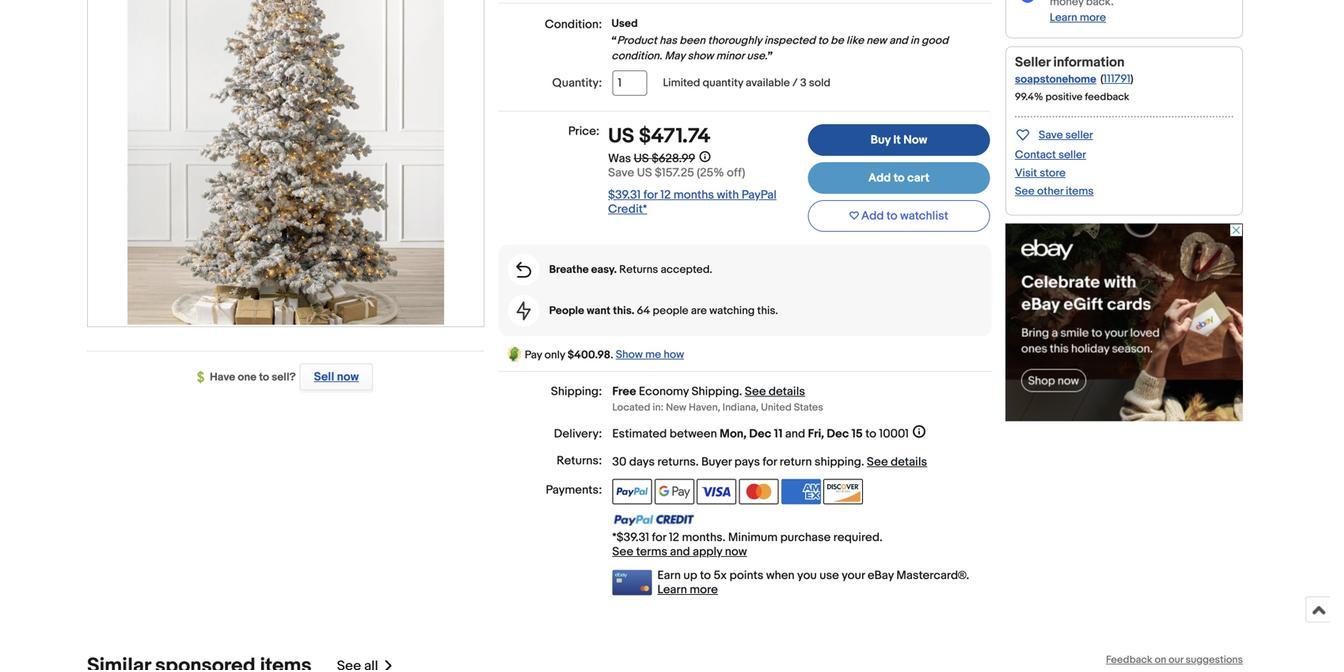 Task type: locate. For each thing, give the bounding box(es) containing it.
see inside free economy shipping . see details located in: new haven, indiana, united states
[[745, 385, 766, 399]]

add down add to cart "link"
[[861, 209, 884, 223]]

learn inside earn up to 5x points when you use your ebay mastercard®. learn more
[[658, 583, 687, 598]]

0 vertical spatial add
[[868, 171, 891, 185]]

for for months
[[644, 188, 658, 202]]

united
[[761, 402, 792, 414]]

feedback on our suggestions
[[1106, 655, 1243, 667]]

0 vertical spatial seller
[[1066, 129, 1093, 142]]

us for was
[[634, 152, 649, 166]]

for down paypal credit image
[[652, 531, 666, 545]]

earn
[[658, 569, 681, 583]]

1 horizontal spatial and
[[785, 427, 805, 442]]

see left terms
[[612, 545, 634, 559]]

see details link up united
[[745, 385, 805, 399]]

0 vertical spatial see details link
[[745, 385, 805, 399]]

price:
[[568, 124, 600, 139]]

see details link down 10001
[[867, 455, 927, 470]]

0 horizontal spatial details
[[769, 385, 805, 399]]

days
[[629, 455, 655, 470]]

up
[[684, 569, 698, 583]]

0 vertical spatial learn more link
[[1050, 11, 1106, 25]]

save inside save seller button
[[1039, 129, 1063, 142]]

2 vertical spatial with details__icon image
[[517, 302, 531, 321]]

1 horizontal spatial see details link
[[867, 455, 927, 470]]

1 vertical spatial and
[[785, 427, 805, 442]]

1 vertical spatial more
[[690, 583, 718, 598]]

for right pays
[[763, 455, 777, 470]]

dec left 11
[[749, 427, 772, 442]]

$157.25
[[655, 166, 694, 180]]

accepted.
[[661, 263, 712, 277]]

. for shipping
[[739, 385, 742, 399]]

1 horizontal spatial details
[[891, 455, 927, 470]]

cart
[[908, 171, 930, 185]]

visit store link
[[1015, 167, 1066, 180]]

1 horizontal spatial save
[[1039, 129, 1063, 142]]

1 dec from the left
[[749, 427, 772, 442]]

contact
[[1015, 148, 1056, 162]]

now
[[337, 370, 359, 384], [725, 545, 747, 559]]

0 horizontal spatial save
[[608, 166, 634, 180]]

12
[[661, 188, 671, 202], [669, 531, 679, 545]]

*$39.31
[[612, 531, 649, 545]]

1 vertical spatial for
[[763, 455, 777, 470]]

required.
[[834, 531, 883, 545]]

have
[[210, 371, 235, 384]]

see down visit
[[1015, 185, 1035, 198]]

condition.
[[612, 49, 662, 63]]

0 vertical spatial and
[[889, 34, 908, 48]]

how
[[664, 348, 684, 362]]

with details__icon image left breathe
[[516, 262, 531, 278]]

for right the $39.31
[[644, 188, 658, 202]]

1 vertical spatial learn more link
[[658, 583, 718, 598]]

this. right watching
[[757, 305, 778, 318]]

save up the $39.31
[[608, 166, 634, 180]]

now up points
[[725, 545, 747, 559]]

0 horizontal spatial dec
[[749, 427, 772, 442]]

1 vertical spatial now
[[725, 545, 747, 559]]

add down buy
[[868, 171, 891, 185]]

learn down see terms and apply now button
[[658, 583, 687, 598]]

may
[[665, 49, 685, 63]]

. down 15
[[861, 455, 864, 470]]

1 horizontal spatial this.
[[757, 305, 778, 318]]

more right earn
[[690, 583, 718, 598]]

for
[[644, 188, 658, 202], [763, 455, 777, 470], [652, 531, 666, 545]]

to left cart
[[894, 171, 905, 185]]

1 horizontal spatial dec
[[827, 427, 849, 442]]

64
[[637, 305, 650, 318]]

. up indiana,
[[739, 385, 742, 399]]

1 vertical spatial add
[[861, 209, 884, 223]]

None text field
[[337, 658, 378, 671]]

2 vertical spatial and
[[670, 545, 690, 559]]

new
[[867, 34, 887, 48]]

return
[[780, 455, 812, 470]]

to left watchlist
[[887, 209, 898, 223]]

details down 10001
[[891, 455, 927, 470]]

mastercard®.
[[897, 569, 970, 583]]

us $471.74 main content
[[499, 0, 992, 598]]

us for save
[[637, 166, 652, 180]]

contact seller visit store see other items
[[1015, 148, 1094, 198]]

0 vertical spatial learn
[[1050, 11, 1078, 25]]

soapstonehome
[[1015, 73, 1097, 86]]

learn
[[1050, 11, 1078, 25], [658, 583, 687, 598]]

dec left 15
[[827, 427, 849, 442]]

0 vertical spatial for
[[644, 188, 658, 202]]

0 horizontal spatial now
[[337, 370, 359, 384]]

american express image
[[781, 480, 821, 505]]

when
[[766, 569, 795, 583]]

more up information
[[1080, 11, 1106, 25]]

. inside free economy shipping . see details located in: new haven, indiana, united states
[[739, 385, 742, 399]]

0 horizontal spatial and
[[670, 545, 690, 559]]

add for add to cart
[[868, 171, 891, 185]]

12 right terms
[[669, 531, 679, 545]]

quantity
[[703, 76, 743, 90]]

$39.31 for 12 months with paypal credit* button
[[608, 188, 795, 217]]

"
[[612, 34, 617, 48]]

1 vertical spatial 12
[[669, 531, 679, 545]]

shipping
[[692, 385, 739, 399]]

for inside the *$39.31 for 12 months. minimum purchase required. see terms and apply now
[[652, 531, 666, 545]]

for inside '$39.31 for 12 months with paypal credit*'
[[644, 188, 658, 202]]

visa image
[[697, 480, 737, 505]]

1 horizontal spatial now
[[725, 545, 747, 559]]

with details__icon image
[[1018, 0, 1037, 4], [516, 262, 531, 278], [517, 302, 531, 321]]

see inside the *$39.31 for 12 months. minimum purchase required. see terms and apply now
[[612, 545, 634, 559]]

feedback
[[1085, 91, 1130, 103]]

good
[[922, 34, 949, 48]]

in:
[[653, 402, 664, 414]]

details up united
[[769, 385, 805, 399]]

are
[[691, 305, 707, 318]]

seller down save seller
[[1059, 148, 1086, 162]]

estimated between mon, dec 11 and fri, dec 15 to 10001
[[612, 427, 909, 442]]

15
[[852, 427, 863, 442]]

1 vertical spatial with details__icon image
[[516, 262, 531, 278]]

learn more link down see terms and apply now button
[[658, 583, 718, 598]]

12 inside the *$39.31 for 12 months. minimum purchase required. see terms and apply now
[[669, 531, 679, 545]]

learn up information
[[1050, 11, 1078, 25]]

see up indiana,
[[745, 385, 766, 399]]

add inside "link"
[[868, 171, 891, 185]]

save up contact seller link
[[1039, 129, 1063, 142]]

seller
[[1066, 129, 1093, 142], [1059, 148, 1086, 162]]

and up up
[[670, 545, 690, 559]]

seller inside contact seller visit store see other items
[[1059, 148, 1086, 162]]

minor
[[716, 49, 744, 63]]

11
[[774, 427, 783, 442]]

returns
[[658, 455, 696, 470]]

0 horizontal spatial see details link
[[745, 385, 805, 399]]

. inside the pay only $400.98 . show me how
[[611, 349, 613, 362]]

with details__icon image up the seller
[[1018, 0, 1037, 4]]

1 vertical spatial save
[[608, 166, 634, 180]]

people want this. 64 people are watching this.
[[549, 305, 778, 318]]

discover image
[[824, 480, 863, 505]]

between
[[670, 427, 717, 442]]

" product has been thoroughly inspected to be like new and in good condition. may show minor use.
[[612, 34, 949, 63]]

save inside us $471.74 main content
[[608, 166, 634, 180]]

to right 15
[[866, 427, 877, 442]]

12 down $157.25 in the top of the page
[[661, 188, 671, 202]]

0 horizontal spatial this.
[[613, 305, 635, 318]]

be
[[831, 34, 844, 48]]

estimated
[[612, 427, 667, 442]]

with details__icon image for 64 people are watching this.
[[516, 262, 531, 278]]

2 horizontal spatial and
[[889, 34, 908, 48]]

sell now
[[314, 370, 359, 384]]

. left buyer
[[696, 455, 699, 470]]

1 horizontal spatial learn more link
[[1050, 11, 1106, 25]]

1 vertical spatial seller
[[1059, 148, 1086, 162]]

shipping:
[[551, 385, 602, 399]]

now right sell on the left
[[337, 370, 359, 384]]

0 vertical spatial 12
[[661, 188, 671, 202]]

0 horizontal spatial more
[[690, 583, 718, 598]]

save seller
[[1039, 129, 1093, 142]]

seller up contact seller link
[[1066, 129, 1093, 142]]

sold
[[809, 76, 831, 90]]

0 vertical spatial details
[[769, 385, 805, 399]]

to left 5x
[[700, 569, 711, 583]]

12 inside '$39.31 for 12 months with paypal credit*'
[[661, 188, 671, 202]]

returns:
[[557, 454, 602, 468]]

delivery:
[[554, 427, 602, 442]]

0 vertical spatial save
[[1039, 129, 1063, 142]]

seller inside button
[[1066, 129, 1093, 142]]

0 vertical spatial more
[[1080, 11, 1106, 25]]

. left "show" in the bottom of the page
[[611, 349, 613, 362]]

terms
[[636, 545, 668, 559]]

0 vertical spatial with details__icon image
[[1018, 0, 1037, 4]]

and left the in
[[889, 34, 908, 48]]

paypal image
[[612, 480, 652, 505]]

watchlist
[[900, 209, 949, 223]]

it
[[894, 133, 901, 147]]

me
[[645, 348, 661, 362]]

our
[[1169, 655, 1184, 667]]

details
[[769, 385, 805, 399], [891, 455, 927, 470]]

this. left 64
[[613, 305, 635, 318]]

mon,
[[720, 427, 747, 442]]

off)
[[727, 166, 745, 180]]

30
[[612, 455, 627, 470]]

1 vertical spatial see details link
[[867, 455, 927, 470]]

to left be
[[818, 34, 828, 48]]

on
[[1155, 655, 1167, 667]]

suggestions
[[1186, 655, 1243, 667]]

1 vertical spatial learn
[[658, 583, 687, 598]]

learn more
[[1050, 11, 1106, 25]]

2 vertical spatial for
[[652, 531, 666, 545]]

with details__icon image left the people
[[517, 302, 531, 321]]

haven,
[[689, 402, 720, 414]]

0 horizontal spatial learn more link
[[658, 583, 718, 598]]

.
[[611, 349, 613, 362], [739, 385, 742, 399], [696, 455, 699, 470], [861, 455, 864, 470]]

and right 11
[[785, 427, 805, 442]]

learn more link up information
[[1050, 11, 1106, 25]]

add inside button
[[861, 209, 884, 223]]

one
[[238, 371, 257, 384]]

0 horizontal spatial learn
[[658, 583, 687, 598]]

for for months.
[[652, 531, 666, 545]]

details inside free economy shipping . see details located in: new haven, indiana, united states
[[769, 385, 805, 399]]



Task type: describe. For each thing, give the bounding box(es) containing it.
apply
[[693, 545, 722, 559]]

add to watchlist button
[[808, 200, 990, 232]]

2 this. from the left
[[757, 305, 778, 318]]

paypal
[[742, 188, 777, 202]]

payments:
[[546, 483, 602, 498]]

2 dec from the left
[[827, 427, 849, 442]]

add for add to watchlist
[[861, 209, 884, 223]]

items
[[1066, 185, 1094, 198]]

save for save seller
[[1039, 129, 1063, 142]]

sell now link
[[296, 364, 373, 391]]

see inside contact seller visit store see other items
[[1015, 185, 1035, 198]]

to inside add to watchlist button
[[887, 209, 898, 223]]

111791 link
[[1104, 72, 1131, 86]]

feedback
[[1106, 655, 1153, 667]]

use
[[820, 569, 839, 583]]

ebay mastercard image
[[612, 571, 652, 596]]

save us $157.25 (25% off)
[[608, 166, 745, 180]]

dollar sign image
[[197, 372, 210, 384]]

shipping
[[815, 455, 861, 470]]

10001
[[879, 427, 909, 442]]

and inside the *$39.31 for 12 months. minimum purchase required. see terms and apply now
[[670, 545, 690, 559]]

watching
[[710, 305, 755, 318]]

paypal credit image
[[612, 514, 695, 527]]

learn more link for with details__icon related to 99.4% positive feedback
[[1050, 11, 1106, 25]]

seller
[[1015, 54, 1051, 71]]

add to watchlist
[[861, 209, 949, 223]]

free economy shipping . see details located in: new haven, indiana, united states
[[612, 385, 823, 414]]

buyer
[[701, 455, 732, 470]]

Quantity: text field
[[612, 70, 647, 96]]

to inside " product has been thoroughly inspected to be like new and in good condition. may show minor use.
[[818, 34, 828, 48]]

seller for contact
[[1059, 148, 1086, 162]]

purchase
[[780, 531, 831, 545]]

your
[[842, 569, 865, 583]]

has
[[660, 34, 677, 48]]

store
[[1040, 167, 1066, 180]]

see down 10001
[[867, 455, 888, 470]]

been
[[680, 34, 705, 48]]

"
[[768, 49, 773, 63]]

free
[[612, 385, 636, 399]]

buy it now link
[[808, 124, 990, 156]]

$39.31
[[608, 188, 641, 202]]

positive
[[1046, 91, 1083, 103]]

now inside the *$39.31 for 12 months. minimum purchase required. see terms and apply now
[[725, 545, 747, 559]]

used
[[612, 17, 638, 30]]

contact seller link
[[1015, 148, 1086, 162]]

economy
[[639, 385, 689, 399]]

us $471.74
[[608, 124, 711, 149]]

returns
[[619, 263, 658, 277]]

master card image
[[739, 480, 779, 505]]

99.4%
[[1015, 91, 1043, 103]]

$471.74
[[639, 124, 711, 149]]

sell?
[[272, 371, 296, 384]]

save for save us $157.25 (25% off)
[[608, 166, 634, 180]]

(
[[1101, 72, 1104, 86]]

to right 'one'
[[259, 371, 269, 384]]

advertisement region
[[1006, 224, 1243, 422]]

google pay image
[[655, 480, 694, 505]]

buy
[[871, 133, 891, 147]]

to inside add to cart "link"
[[894, 171, 905, 185]]

use.
[[747, 49, 768, 63]]

minimum
[[728, 531, 778, 545]]

3
[[800, 76, 807, 90]]

show
[[616, 348, 643, 362]]

. for $400.98
[[611, 349, 613, 362]]

balsam, frosted yukon spruce, 6' tree with led clear micro lights - picture 1 of 1 image
[[127, 0, 444, 325]]

seller for save
[[1066, 129, 1093, 142]]

1 horizontal spatial learn
[[1050, 11, 1078, 25]]

only
[[545, 349, 565, 362]]

new
[[666, 402, 687, 414]]

12 for months
[[661, 188, 671, 202]]

with
[[717, 188, 739, 202]]

more inside earn up to 5x points when you use your ebay mastercard®. learn more
[[690, 583, 718, 598]]

points
[[730, 569, 764, 583]]

to inside earn up to 5x points when you use your ebay mastercard®. learn more
[[700, 569, 711, 583]]

inspected
[[764, 34, 816, 48]]

like
[[846, 34, 864, 48]]

buy it now
[[871, 133, 927, 147]]

other
[[1037, 185, 1064, 198]]

visit
[[1015, 167, 1037, 180]]

30 days returns . buyer pays for return shipping . see details
[[612, 455, 927, 470]]

with details__icon image for 99.4% positive feedback
[[1018, 0, 1037, 4]]

pays
[[735, 455, 760, 470]]

located
[[612, 402, 651, 414]]

learn more link for ebay mastercard image
[[658, 583, 718, 598]]

and inside " product has been thoroughly inspected to be like new and in good condition. may show minor use.
[[889, 34, 908, 48]]

$39.31 for 12 months with paypal credit*
[[608, 188, 777, 217]]

months.
[[682, 531, 726, 545]]

. for returns
[[696, 455, 699, 470]]

people
[[549, 305, 584, 318]]

12 for months.
[[669, 531, 679, 545]]

1 horizontal spatial more
[[1080, 11, 1106, 25]]

111791
[[1104, 72, 1131, 86]]

information
[[1054, 54, 1125, 71]]

ebay
[[868, 569, 894, 583]]

sell
[[314, 370, 334, 384]]

seller information soapstonehome ( 111791 ) 99.4% positive feedback
[[1015, 54, 1134, 103]]

fri,
[[808, 427, 824, 442]]

see other items link
[[1015, 185, 1094, 198]]

was
[[608, 152, 631, 166]]

1 vertical spatial details
[[891, 455, 927, 470]]

*$39.31 for 12 months. minimum purchase required. see terms and apply now
[[612, 531, 883, 559]]

0 vertical spatial now
[[337, 370, 359, 384]]

$628.99
[[652, 152, 695, 166]]

condition:
[[545, 17, 602, 32]]

1 this. from the left
[[613, 305, 635, 318]]

indiana,
[[723, 402, 759, 414]]

thoroughly
[[708, 34, 762, 48]]

people
[[653, 305, 689, 318]]

$400.98
[[568, 349, 611, 362]]

feedback on our suggestions link
[[1106, 655, 1243, 667]]

months
[[674, 188, 714, 202]]



Task type: vqa. For each thing, say whether or not it's contained in the screenshot.
Bid History
no



